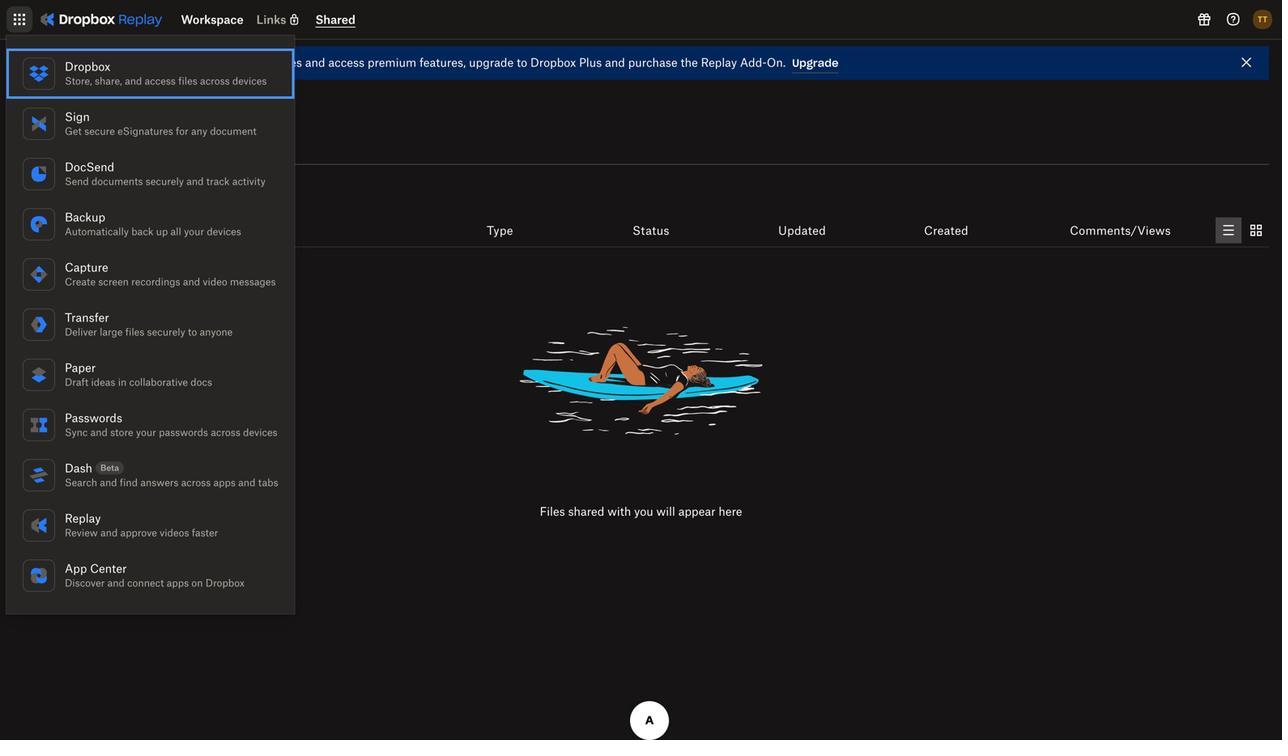 Task type: vqa. For each thing, say whether or not it's contained in the screenshot.
6th Click to add from left
no



Task type: describe. For each thing, give the bounding box(es) containing it.
and right more
[[305, 55, 325, 69]]

anyone
[[200, 326, 233, 338]]

purchase
[[628, 55, 678, 69]]

replay review and approve videos faster
[[65, 512, 218, 539]]

activity
[[232, 175, 266, 188]]

dropbox store, share, and access files across devices
[[65, 60, 267, 87]]

files.
[[165, 55, 190, 69]]

list view image
[[1219, 221, 1239, 240]]

files
[[540, 505, 565, 518]]

backup automatically back up all your devices
[[65, 210, 241, 238]]

draft
[[65, 376, 88, 388]]

app
[[65, 562, 87, 576]]

and inside dropbox store, share, and access files across devices
[[125, 75, 142, 87]]

and inside replay review and approve videos faster
[[100, 527, 118, 539]]

sign get secure esignatures for any document
[[65, 110, 257, 137]]

filter by
[[13, 184, 57, 198]]

transfer deliver large files securely to anyone
[[65, 311, 233, 338]]

to
[[193, 55, 206, 69]]

sync
[[65, 427, 88, 439]]

store,
[[65, 75, 92, 87]]

tile view image
[[1247, 221, 1266, 240]]

files inside alert
[[280, 55, 302, 69]]

to inside transfer deliver large files securely to anyone
[[188, 326, 197, 338]]

comments/views button
[[1070, 221, 1171, 240]]

is
[[143, 55, 152, 69]]

review
[[65, 527, 98, 539]]

shared
[[568, 505, 605, 518]]

status
[[633, 223, 670, 237]]

premium
[[368, 55, 417, 69]]

files inside transfer deliver large files securely to anyone
[[125, 326, 144, 338]]

by
[[44, 184, 57, 198]]

replay logo - go to homepage image
[[32, 6, 168, 32]]

0 horizontal spatial shared
[[13, 109, 85, 134]]

replay inside replay review and approve videos faster
[[65, 512, 101, 525]]

automatically
[[65, 226, 129, 238]]

beta
[[100, 463, 119, 473]]

dropbox inside dropbox store, share, and access files across devices
[[65, 60, 110, 73]]

passwords
[[65, 411, 122, 425]]

created
[[924, 223, 969, 237]]

comments/views
[[1070, 223, 1171, 237]]

capture
[[65, 260, 108, 274]]

plus
[[579, 55, 602, 69]]

replay inside alert
[[701, 55, 737, 69]]

devices for dropbox
[[232, 75, 267, 87]]

status button
[[633, 221, 670, 240]]

backup
[[65, 210, 105, 224]]

securely inside docsend send documents securely and track activity
[[146, 175, 184, 188]]

search
[[65, 477, 97, 489]]

apps inside app center discover and connect apps on dropbox
[[167, 577, 189, 589]]

recordings
[[131, 276, 180, 288]]

messages
[[230, 276, 276, 288]]

devices for passwords
[[243, 427, 278, 439]]

collaborative
[[129, 376, 188, 388]]

large
[[100, 326, 123, 338]]

approve
[[120, 527, 157, 539]]

send
[[65, 175, 89, 188]]

sign
[[65, 110, 90, 124]]

deliver
[[65, 326, 97, 338]]

track
[[206, 175, 230, 188]]

app center discover and connect apps on dropbox
[[65, 562, 245, 589]]

created button
[[924, 221, 969, 240]]

type
[[487, 223, 513, 237]]

get
[[65, 125, 82, 137]]

across for dropbox
[[200, 75, 230, 87]]

connect
[[127, 577, 164, 589]]

features,
[[420, 55, 466, 69]]

name button
[[41, 221, 95, 240]]

docs
[[191, 376, 212, 388]]

dash
[[65, 461, 92, 475]]

paper
[[65, 361, 96, 375]]

filter
[[13, 184, 41, 198]]

updated button
[[779, 221, 826, 240]]

all
[[171, 226, 181, 238]]

securely inside transfer deliver large files securely to anyone
[[147, 326, 185, 338]]

discover
[[65, 577, 105, 589]]

and down beta
[[100, 477, 117, 489]]

in
[[118, 376, 127, 388]]



Task type: locate. For each thing, give the bounding box(es) containing it.
across inside the passwords sync and store your passwords across devices
[[211, 427, 240, 439]]

securely up backup automatically back up all your devices on the top
[[146, 175, 184, 188]]

and left "video"
[[183, 276, 200, 288]]

dropbox inside your upload limit is 4 files. to upload more files and access premium features, upgrade to dropbox plus and purchase the replay add-on. alert
[[531, 55, 576, 69]]

replay right the on the right of page
[[701, 55, 737, 69]]

1 vertical spatial to
[[188, 326, 197, 338]]

1 horizontal spatial files
[[178, 75, 197, 87]]

1 horizontal spatial your
[[184, 226, 204, 238]]

name
[[41, 223, 75, 237]]

access left premium
[[328, 55, 365, 69]]

0 vertical spatial shared
[[316, 13, 356, 26]]

store
[[110, 427, 133, 439]]

with
[[608, 505, 631, 518]]

1 vertical spatial across
[[211, 427, 240, 439]]

you
[[634, 505, 653, 518]]

0 vertical spatial access
[[328, 55, 365, 69]]

and left tabs
[[238, 477, 256, 489]]

dropbox up store,
[[65, 60, 110, 73]]

access
[[328, 55, 365, 69], [145, 75, 176, 87]]

ideas
[[91, 376, 115, 388]]

your
[[184, 226, 204, 238], [136, 427, 156, 439]]

and down passwords on the left bottom of the page
[[90, 427, 108, 439]]

0 vertical spatial files
[[280, 55, 302, 69]]

1 horizontal spatial replay
[[701, 55, 737, 69]]

to
[[517, 55, 527, 69], [188, 326, 197, 338]]

files right more
[[280, 55, 302, 69]]

workspace link
[[181, 12, 244, 27], [181, 13, 244, 26]]

limit
[[116, 55, 140, 69]]

2 vertical spatial devices
[[243, 427, 278, 439]]

devices down more
[[232, 75, 267, 87]]

devices inside backup automatically back up all your devices
[[207, 226, 241, 238]]

your right store
[[136, 427, 156, 439]]

1 upload from the left
[[76, 55, 113, 69]]

0 vertical spatial your
[[184, 226, 204, 238]]

and left track
[[187, 175, 204, 188]]

0 horizontal spatial dropbox
[[65, 60, 110, 73]]

0 vertical spatial securely
[[146, 175, 184, 188]]

upload
[[76, 55, 113, 69], [209, 55, 246, 69]]

and inside app center discover and connect apps on dropbox
[[107, 577, 125, 589]]

to left anyone
[[188, 326, 197, 338]]

dropbox right on on the bottom of page
[[206, 577, 245, 589]]

answers
[[140, 477, 179, 489]]

0 horizontal spatial access
[[145, 75, 176, 87]]

documents
[[92, 175, 143, 188]]

shared down store,
[[13, 109, 85, 134]]

2 horizontal spatial files
[[280, 55, 302, 69]]

and inside capture create screen recordings and video messages
[[183, 276, 200, 288]]

1 horizontal spatial dropbox
[[206, 577, 245, 589]]

and right plus
[[605, 55, 625, 69]]

4
[[155, 55, 162, 69]]

across
[[200, 75, 230, 87], [211, 427, 240, 439], [181, 477, 211, 489]]

on
[[192, 577, 203, 589]]

more
[[249, 55, 277, 69]]

securely
[[146, 175, 184, 188], [147, 326, 185, 338]]

devices right the all
[[207, 226, 241, 238]]

devices inside dropbox store, share, and access files across devices
[[232, 75, 267, 87]]

and
[[305, 55, 325, 69], [605, 55, 625, 69], [125, 75, 142, 87], [187, 175, 204, 188], [183, 276, 200, 288], [90, 427, 108, 439], [100, 477, 117, 489], [238, 477, 256, 489], [100, 527, 118, 539], [107, 577, 125, 589]]

files shared with you will appear here
[[540, 505, 742, 518]]

securely left anyone
[[147, 326, 185, 338]]

0 horizontal spatial apps
[[167, 577, 189, 589]]

links
[[257, 13, 286, 26]]

access inside dropbox store, share, and access files across devices
[[145, 75, 176, 87]]

shared link
[[316, 12, 356, 28], [316, 13, 356, 26]]

updated
[[779, 223, 826, 237]]

and inside docsend send documents securely and track activity
[[187, 175, 204, 188]]

1 horizontal spatial to
[[517, 55, 527, 69]]

the
[[681, 55, 698, 69]]

and down 'center'
[[107, 577, 125, 589]]

1 horizontal spatial apps
[[213, 477, 236, 489]]

will
[[657, 505, 675, 518]]

upload up share,
[[76, 55, 113, 69]]

replay up review
[[65, 512, 101, 525]]

across inside dash beta search and find answers across apps and tabs
[[181, 477, 211, 489]]

dropbox inside app center discover and connect apps on dropbox
[[206, 577, 245, 589]]

your inside backup automatically back up all your devices
[[184, 226, 204, 238]]

upgrade
[[469, 55, 514, 69]]

faster
[[192, 527, 218, 539]]

0 horizontal spatial upload
[[76, 55, 113, 69]]

videos
[[160, 527, 189, 539]]

shared right links
[[316, 13, 356, 26]]

tabs
[[258, 477, 278, 489]]

2 upload from the left
[[209, 55, 246, 69]]

type button
[[487, 221, 513, 240]]

replay
[[701, 55, 737, 69], [65, 512, 101, 525]]

0 horizontal spatial replay
[[65, 512, 101, 525]]

1 horizontal spatial shared
[[316, 13, 356, 26]]

your right the all
[[184, 226, 204, 238]]

0 vertical spatial replay
[[701, 55, 737, 69]]

upload right to
[[209, 55, 246, 69]]

passwords sync and store your passwords across devices
[[65, 411, 278, 439]]

docsend
[[65, 160, 114, 174]]

share,
[[95, 75, 122, 87]]

1 vertical spatial shared
[[13, 109, 85, 134]]

to right upgrade
[[517, 55, 527, 69]]

and right review
[[100, 527, 118, 539]]

your upload limit is 4 files. to upload more files and access premium features, upgrade to dropbox plus and purchase the replay add-on. alert
[[13, 46, 1269, 80]]

0 horizontal spatial to
[[188, 326, 197, 338]]

your upload limit is 4 files. to upload more files and access premium features, upgrade to dropbox plus and purchase the replay add-on.
[[49, 55, 786, 69]]

paper draft ideas in collaborative docs
[[65, 361, 212, 388]]

capture create screen recordings and video messages
[[65, 260, 276, 288]]

tab list
[[1216, 217, 1269, 243]]

2 vertical spatial across
[[181, 477, 211, 489]]

back
[[131, 226, 153, 238]]

apps inside dash beta search and find answers across apps and tabs
[[213, 477, 236, 489]]

workspace
[[181, 13, 244, 26]]

across right 'passwords'
[[211, 427, 240, 439]]

devices up tabs
[[243, 427, 278, 439]]

menu containing dropbox
[[6, 36, 295, 614]]

1 horizontal spatial access
[[328, 55, 365, 69]]

apps left tabs
[[213, 477, 236, 489]]

across inside dropbox store, share, and access files across devices
[[200, 75, 230, 87]]

and inside the passwords sync and store your passwords across devices
[[90, 427, 108, 439]]

0 vertical spatial apps
[[213, 477, 236, 489]]

1 vertical spatial access
[[145, 75, 176, 87]]

apps left on on the bottom of page
[[167, 577, 189, 589]]

0 vertical spatial to
[[517, 55, 527, 69]]

1 vertical spatial your
[[136, 427, 156, 439]]

and down limit
[[125, 75, 142, 87]]

0 vertical spatial devices
[[232, 75, 267, 87]]

docsend send documents securely and track activity
[[65, 160, 266, 188]]

dash beta search and find answers across apps and tabs
[[65, 461, 278, 489]]

2 vertical spatial files
[[125, 326, 144, 338]]

files down files.
[[178, 75, 197, 87]]

across for dash
[[181, 477, 211, 489]]

devices
[[232, 75, 267, 87], [207, 226, 241, 238], [243, 427, 278, 439]]

access down 4
[[145, 75, 176, 87]]

document
[[210, 125, 257, 137]]

across right answers at the left bottom
[[181, 477, 211, 489]]

here
[[719, 505, 742, 518]]

1 vertical spatial apps
[[167, 577, 189, 589]]

files
[[280, 55, 302, 69], [178, 75, 197, 87], [125, 326, 144, 338]]

0 horizontal spatial your
[[136, 427, 156, 439]]

1 vertical spatial files
[[178, 75, 197, 87]]

dropbox left plus
[[531, 55, 576, 69]]

on.
[[767, 55, 786, 69]]

menu
[[6, 36, 295, 614]]

across for passwords
[[211, 427, 240, 439]]

add-
[[740, 55, 767, 69]]

passwords
[[159, 427, 208, 439]]

appear
[[679, 505, 716, 518]]

your inside the passwords sync and store your passwords across devices
[[136, 427, 156, 439]]

to inside alert
[[517, 55, 527, 69]]

1 vertical spatial replay
[[65, 512, 101, 525]]

your
[[49, 55, 73, 69]]

video
[[203, 276, 227, 288]]

esignatures
[[118, 125, 173, 137]]

any
[[191, 125, 207, 137]]

up
[[156, 226, 168, 238]]

devices inside the passwords sync and store your passwords across devices
[[243, 427, 278, 439]]

1 vertical spatial securely
[[147, 326, 185, 338]]

1 horizontal spatial upload
[[209, 55, 246, 69]]

create
[[65, 276, 96, 288]]

0 horizontal spatial files
[[125, 326, 144, 338]]

for
[[176, 125, 189, 137]]

files inside dropbox store, share, and access files across devices
[[178, 75, 197, 87]]

screen
[[98, 276, 129, 288]]

files right the large
[[125, 326, 144, 338]]

across down to
[[200, 75, 230, 87]]

apps
[[213, 477, 236, 489], [167, 577, 189, 589]]

2 horizontal spatial dropbox
[[531, 55, 576, 69]]

1 vertical spatial devices
[[207, 226, 241, 238]]

access inside alert
[[328, 55, 365, 69]]

center
[[90, 562, 127, 576]]

secure
[[84, 125, 115, 137]]

0 vertical spatial across
[[200, 75, 230, 87]]



